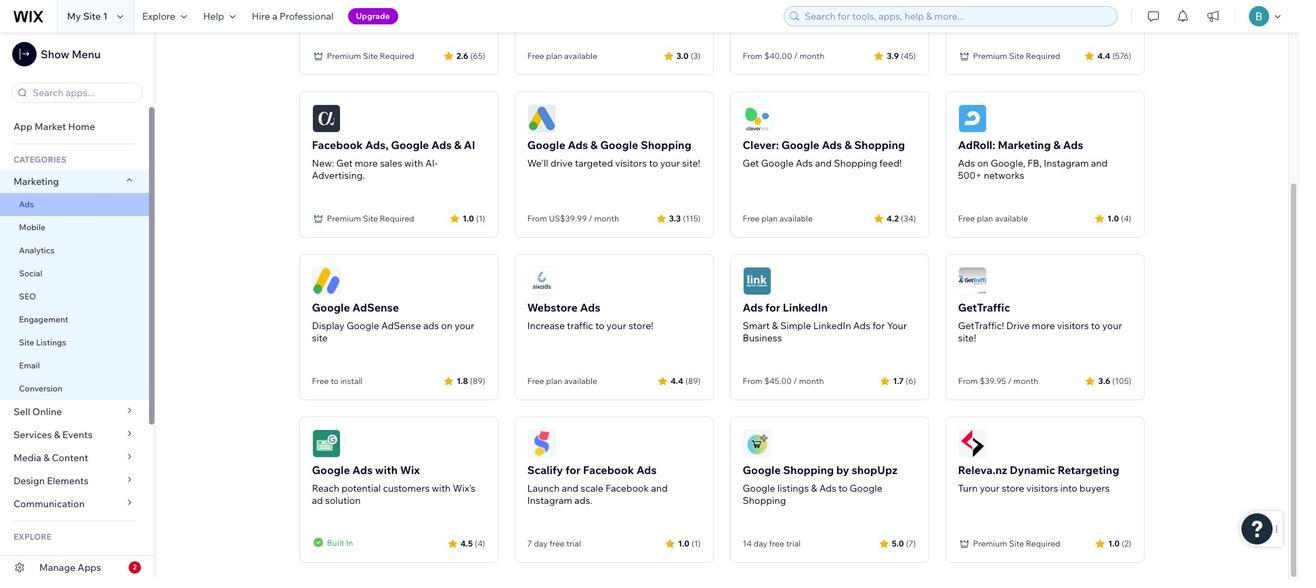 Task type: locate. For each thing, give the bounding box(es) containing it.
1 free from the left
[[550, 539, 565, 549]]

to down by in the right bottom of the page
[[839, 482, 848, 495]]

7
[[528, 539, 532, 549]]

shopping
[[641, 138, 692, 152], [855, 138, 905, 152], [834, 157, 878, 169], [783, 463, 834, 477], [743, 495, 786, 507]]

1 vertical spatial (1)
[[692, 538, 701, 549]]

and inside adroll: marketing & ads ads on google, fb, instagram and 500+ networks
[[1091, 157, 1108, 169]]

ad
[[312, 495, 323, 507]]

month for google ads & google shopping
[[595, 213, 619, 224]]

new:
[[312, 157, 334, 169]]

ads inside google ads & google shopping we'll drive targeted visitors to your site!
[[568, 138, 588, 152]]

& inside google shopping by shopupz google listings & ads to google shopping
[[811, 482, 818, 495]]

facebook right the scale
[[606, 482, 649, 495]]

from left $39.95
[[958, 376, 978, 386]]

0 vertical spatial more
[[355, 157, 378, 169]]

0 horizontal spatial day
[[534, 539, 548, 549]]

1 horizontal spatial more
[[1032, 320, 1055, 332]]

2 get from the left
[[743, 157, 759, 169]]

premium site required for 2.6 (65)
[[327, 51, 414, 61]]

facebook ads, google ads & ai logo image
[[312, 104, 340, 133]]

2 day from the left
[[754, 539, 768, 549]]

trial
[[567, 539, 581, 549], [786, 539, 801, 549]]

0 vertical spatial instagram
[[1044, 157, 1089, 169]]

Search apps... field
[[28, 83, 138, 102]]

visitors inside google ads & google shopping we'll drive targeted visitors to your site!
[[615, 157, 647, 169]]

facebook up the scale
[[583, 463, 634, 477]]

1 horizontal spatial 4.4
[[1098, 50, 1111, 61]]

with left wix
[[375, 463, 398, 477]]

1 vertical spatial marketing
[[14, 175, 59, 188]]

free left install
[[312, 376, 329, 386]]

for right scalify
[[566, 463, 581, 477]]

on down adroll:
[[978, 157, 989, 169]]

team
[[14, 553, 38, 565]]

/ right $39.95
[[1008, 376, 1012, 386]]

feed!
[[880, 157, 902, 169]]

free plan available up ads for linkedin logo at the right of page
[[743, 213, 813, 224]]

day right 7
[[534, 539, 548, 549]]

to
[[649, 157, 658, 169], [596, 320, 605, 332], [1092, 320, 1101, 332], [331, 376, 339, 386], [839, 482, 848, 495]]

premium down advertising.
[[327, 213, 361, 224]]

ai-
[[425, 157, 438, 169]]

networks
[[984, 169, 1025, 182]]

1 horizontal spatial 1.0 (1)
[[678, 538, 701, 549]]

1 vertical spatial visitors
[[1058, 320, 1089, 332]]

more right the 'drive'
[[1032, 320, 1055, 332]]

site! down gettraffic in the bottom right of the page
[[958, 332, 977, 344]]

marketing up fb,
[[998, 138, 1051, 152]]

1 horizontal spatial free
[[769, 539, 785, 549]]

design elements link
[[0, 470, 149, 493]]

required for 1.0 (1)
[[380, 213, 414, 224]]

scalify for facebook ads logo image
[[528, 430, 556, 458]]

1 day from the left
[[534, 539, 548, 549]]

conversion link
[[0, 377, 149, 400]]

free plan available down increase
[[528, 376, 598, 386]]

free plan available up google ads & google shopping logo
[[528, 51, 598, 61]]

0 horizontal spatial (1)
[[476, 213, 485, 223]]

site
[[312, 332, 328, 344]]

month
[[800, 51, 825, 61], [595, 213, 619, 224], [799, 376, 824, 386], [1014, 376, 1039, 386]]

0 vertical spatial 1.0 (1)
[[463, 213, 485, 223]]

1 vertical spatial 1.0 (1)
[[678, 538, 701, 549]]

linkedin right simple
[[814, 320, 852, 332]]

site! inside gettraffic gettraffic! drive more visitors to your site!
[[958, 332, 977, 344]]

drive
[[551, 157, 573, 169]]

into
[[1061, 482, 1078, 495]]

free for adroll: marketing & ads
[[958, 213, 975, 224]]

trial right 14
[[786, 539, 801, 549]]

adsense
[[353, 301, 399, 314], [381, 320, 421, 332]]

to right targeted
[[649, 157, 658, 169]]

1 vertical spatial on
[[441, 320, 453, 332]]

gettraffic
[[958, 301, 1011, 314]]

plan up google ads & google shopping logo
[[546, 51, 563, 61]]

hire
[[252, 10, 270, 22]]

your right ads
[[455, 320, 475, 332]]

get right new:
[[336, 157, 353, 169]]

1 vertical spatial more
[[1032, 320, 1055, 332]]

1 vertical spatial instagram
[[528, 495, 573, 507]]

1 vertical spatial (4)
[[475, 538, 485, 549]]

1 horizontal spatial site!
[[958, 332, 977, 344]]

app market home
[[14, 121, 95, 133]]

gettraffic gettraffic! drive more visitors to your site!
[[958, 301, 1123, 344]]

your inside google ads & google shopping we'll drive targeted visitors to your site!
[[661, 157, 680, 169]]

premium site required for 1.0 (2)
[[973, 539, 1061, 549]]

0 vertical spatial facebook
[[312, 138, 363, 152]]

increase
[[528, 320, 565, 332]]

/ right $40.00
[[794, 51, 798, 61]]

1 horizontal spatial day
[[754, 539, 768, 549]]

plan up ads for linkedin logo at the right of page
[[762, 213, 778, 224]]

ads inside sidebar element
[[19, 199, 34, 209]]

0 horizontal spatial (4)
[[475, 538, 485, 549]]

store
[[1002, 482, 1025, 495]]

conversion
[[19, 384, 62, 394]]

premium site required for 1.0 (1)
[[327, 213, 414, 224]]

/ for ads for linkedin
[[794, 376, 798, 386]]

google,
[[991, 157, 1026, 169]]

/ right $45.00
[[794, 376, 798, 386]]

0 horizontal spatial more
[[355, 157, 378, 169]]

plan for adroll: marketing & ads
[[977, 213, 994, 224]]

month right $39.95
[[1014, 376, 1039, 386]]

facebook inside facebook ads, google ads & ai new: get more sales with ai- advertising.
[[312, 138, 363, 152]]

google ads with wix reach potential customers with wix's ad solution
[[312, 463, 476, 507]]

3.0
[[677, 50, 689, 61]]

free
[[528, 51, 544, 61], [743, 213, 760, 224], [958, 213, 975, 224], [312, 376, 329, 386], [528, 376, 544, 386]]

mobile
[[19, 222, 45, 232]]

facebook
[[312, 138, 363, 152], [583, 463, 634, 477], [606, 482, 649, 495]]

ads
[[432, 138, 452, 152], [568, 138, 588, 152], [822, 138, 842, 152], [1064, 138, 1084, 152], [796, 157, 813, 169], [958, 157, 976, 169], [19, 199, 34, 209], [580, 301, 601, 314], [743, 301, 763, 314], [854, 320, 871, 332], [353, 463, 373, 477], [637, 463, 657, 477], [820, 482, 837, 495]]

ads inside facebook ads, google ads & ai new: get more sales with ai- advertising.
[[432, 138, 452, 152]]

available
[[564, 51, 598, 61], [780, 213, 813, 224], [995, 213, 1028, 224], [564, 376, 598, 386]]

2 vertical spatial with
[[432, 482, 451, 495]]

month right $40.00
[[800, 51, 825, 61]]

with left ai-
[[405, 157, 423, 169]]

0 horizontal spatial 4.4
[[671, 376, 684, 386]]

instagram right fb,
[[1044, 157, 1089, 169]]

visitors right the 'drive'
[[1058, 320, 1089, 332]]

(89)
[[470, 376, 485, 386], [686, 376, 701, 386]]

free down '500+'
[[958, 213, 975, 224]]

for up the smart
[[766, 301, 781, 314]]

site listings
[[19, 337, 66, 348]]

premium down turn
[[973, 539, 1008, 549]]

/ right us$39.99 at the left of the page
[[589, 213, 593, 224]]

plan
[[546, 51, 563, 61], [762, 213, 778, 224], [977, 213, 994, 224], [546, 376, 563, 386]]

ads,
[[365, 138, 389, 152]]

day right 14
[[754, 539, 768, 549]]

on inside adroll: marketing & ads ads on google, fb, instagram and 500+ networks
[[978, 157, 989, 169]]

1 trial from the left
[[567, 539, 581, 549]]

social
[[19, 268, 42, 278]]

elements
[[47, 475, 89, 487]]

4.4 for 4.4 (576)
[[1098, 50, 1111, 61]]

free right 7
[[550, 539, 565, 549]]

2 vertical spatial for
[[566, 463, 581, 477]]

2 vertical spatial visitors
[[1027, 482, 1059, 495]]

month right us$39.99 at the left of the page
[[595, 213, 619, 224]]

1 vertical spatial with
[[375, 463, 398, 477]]

adroll: marketing & ads ads on google, fb, instagram and 500+ networks
[[958, 138, 1108, 182]]

4.2 (34)
[[887, 213, 916, 223]]

google ads & google shopping logo image
[[528, 104, 556, 133]]

get inside facebook ads, google ads & ai new: get more sales with ai- advertising.
[[336, 157, 353, 169]]

and up 1.0 (4)
[[1091, 157, 1108, 169]]

0 horizontal spatial with
[[375, 463, 398, 477]]

0 horizontal spatial on
[[441, 320, 453, 332]]

premium for 1.0 (1)
[[327, 213, 361, 224]]

visitors right targeted
[[615, 157, 647, 169]]

0 horizontal spatial instagram
[[528, 495, 573, 507]]

0 vertical spatial for
[[766, 301, 781, 314]]

linkedin up simple
[[783, 301, 828, 314]]

your
[[661, 157, 680, 169], [455, 320, 475, 332], [607, 320, 627, 332], [1103, 320, 1123, 332], [980, 482, 1000, 495]]

1 horizontal spatial with
[[405, 157, 423, 169]]

4.4
[[1098, 50, 1111, 61], [671, 376, 684, 386]]

with left wix's
[[432, 482, 451, 495]]

0 vertical spatial site!
[[682, 157, 701, 169]]

2 trial from the left
[[786, 539, 801, 549]]

menu
[[72, 47, 101, 61]]

potential
[[342, 482, 381, 495]]

services & events
[[14, 429, 93, 441]]

premium down "search for tools, apps, help & more..." field on the right top of the page
[[973, 51, 1008, 61]]

for left your at the bottom of the page
[[873, 320, 885, 332]]

your up 3.6 (105)
[[1103, 320, 1123, 332]]

0 horizontal spatial (89)
[[470, 376, 485, 386]]

instagram
[[1044, 157, 1089, 169], [528, 495, 573, 507]]

your up the 3.3
[[661, 157, 680, 169]]

google up display
[[312, 301, 350, 314]]

1 horizontal spatial (1)
[[692, 538, 701, 549]]

to inside webstore ads increase traffic to your store!
[[596, 320, 605, 332]]

from left us$39.99 at the left of the page
[[528, 213, 547, 224]]

engagement link
[[0, 308, 149, 331]]

0 horizontal spatial marketing
[[14, 175, 59, 188]]

app market home link
[[0, 115, 149, 138]]

google shopping by shopupz logo image
[[743, 430, 771, 458]]

google shopping by shopupz google listings & ads to google shopping
[[743, 463, 898, 507]]

0 horizontal spatial for
[[566, 463, 581, 477]]

communication
[[14, 498, 87, 510]]

plan for clever: google ads & shopping
[[762, 213, 778, 224]]

/
[[794, 51, 798, 61], [589, 213, 593, 224], [794, 376, 798, 386], [1008, 376, 1012, 386]]

(1)
[[476, 213, 485, 223], [692, 538, 701, 549]]

visitors inside gettraffic gettraffic! drive more visitors to your site!
[[1058, 320, 1089, 332]]

1.8 (89)
[[457, 376, 485, 386]]

0 vertical spatial on
[[978, 157, 989, 169]]

premium down upgrade button
[[327, 51, 361, 61]]

trial for for
[[567, 539, 581, 549]]

smart
[[743, 320, 770, 332]]

get down clever:
[[743, 157, 759, 169]]

google up the "reach"
[[312, 463, 350, 477]]

2 horizontal spatial with
[[432, 482, 451, 495]]

2 free from the left
[[769, 539, 785, 549]]

2 horizontal spatial for
[[873, 320, 885, 332]]

releva.nz dynamic retargeting logo image
[[958, 430, 987, 458]]

1 horizontal spatial on
[[978, 157, 989, 169]]

(6)
[[906, 376, 916, 386]]

(4) for google ads with wix
[[475, 538, 485, 549]]

2.6 (65)
[[457, 50, 485, 61]]

day for google
[[754, 539, 768, 549]]

14
[[743, 539, 752, 549]]

1 horizontal spatial get
[[743, 157, 759, 169]]

(7)
[[906, 538, 916, 549]]

2 (89) from the left
[[686, 376, 701, 386]]

adroll: marketing & ads logo image
[[958, 104, 987, 133]]

marketing inside sidebar element
[[14, 175, 59, 188]]

my site 1
[[67, 10, 108, 22]]

on right ads
[[441, 320, 453, 332]]

clever:
[[743, 138, 779, 152]]

required for 4.4 (576)
[[1026, 51, 1061, 61]]

free plan available for webstore ads
[[528, 376, 598, 386]]

sell online
[[14, 406, 62, 418]]

free
[[550, 539, 565, 549], [769, 539, 785, 549]]

0 vertical spatial 4.4
[[1098, 50, 1111, 61]]

google left listings
[[743, 482, 776, 495]]

marketing down categories
[[14, 175, 59, 188]]

we'll
[[528, 157, 549, 169]]

your down releva.nz
[[980, 482, 1000, 495]]

trial right 7
[[567, 539, 581, 549]]

on inside "google adsense display google adsense ads on your site"
[[441, 320, 453, 332]]

to right traffic
[[596, 320, 605, 332]]

wix's
[[453, 482, 476, 495]]

free right '(115)'
[[743, 213, 760, 224]]

your inside "google adsense display google adsense ads on your site"
[[455, 320, 475, 332]]

1 vertical spatial 4.4
[[671, 376, 684, 386]]

instagram down scalify
[[528, 495, 573, 507]]

0 horizontal spatial free
[[550, 539, 565, 549]]

your
[[887, 320, 907, 332]]

$39.95
[[980, 376, 1007, 386]]

1 horizontal spatial marketing
[[998, 138, 1051, 152]]

0 horizontal spatial trial
[[567, 539, 581, 549]]

from left $45.00
[[743, 376, 763, 386]]

your left store!
[[607, 320, 627, 332]]

1.0 for facebook ads, google ads & ai
[[463, 213, 474, 223]]

1 vertical spatial adsense
[[381, 320, 421, 332]]

1 horizontal spatial for
[[766, 301, 781, 314]]

1.7
[[893, 376, 904, 386]]

3.0 (3)
[[677, 50, 701, 61]]

for inside scalify for facebook ads launch and scale facebook and instagram ads.
[[566, 463, 581, 477]]

free plan available down the networks
[[958, 213, 1028, 224]]

google down clever:
[[761, 157, 794, 169]]

simple
[[781, 320, 811, 332]]

1 get from the left
[[336, 157, 353, 169]]

free for google adsense
[[312, 376, 329, 386]]

month right $45.00
[[799, 376, 824, 386]]

free right 14
[[769, 539, 785, 549]]

premium site required
[[327, 51, 414, 61], [973, 51, 1061, 61], [327, 213, 414, 224], [973, 539, 1061, 549]]

trial for shopping
[[786, 539, 801, 549]]

and left "feed!"
[[815, 157, 832, 169]]

1 horizontal spatial instagram
[[1044, 157, 1089, 169]]

facebook up new:
[[312, 138, 363, 152]]

plan down increase
[[546, 376, 563, 386]]

premium
[[327, 51, 361, 61], [973, 51, 1008, 61], [327, 213, 361, 224], [973, 539, 1008, 549]]

reach
[[312, 482, 340, 495]]

1 vertical spatial site!
[[958, 332, 977, 344]]

site for 1.0 (1)
[[363, 213, 378, 224]]

google right clever:
[[782, 138, 820, 152]]

more down ads,
[[355, 157, 378, 169]]

0 vertical spatial marketing
[[998, 138, 1051, 152]]

0 horizontal spatial get
[[336, 157, 353, 169]]

0 horizontal spatial 1.0 (1)
[[463, 213, 485, 223]]

clever: google ads & shopping get google ads and shopping feed!
[[743, 138, 905, 169]]

free down increase
[[528, 376, 544, 386]]

instagram inside scalify for facebook ads launch and scale facebook and instagram ads.
[[528, 495, 573, 507]]

to up 3.6 on the right of the page
[[1092, 320, 1101, 332]]

0 horizontal spatial site!
[[682, 157, 701, 169]]

3.3
[[669, 213, 681, 223]]

by
[[837, 463, 850, 477]]

1 horizontal spatial (4)
[[1121, 213, 1132, 223]]

0 vertical spatial with
[[405, 157, 423, 169]]

available for webstore ads
[[564, 376, 598, 386]]

team picks
[[14, 553, 63, 565]]

0 vertical spatial visitors
[[615, 157, 647, 169]]

1 horizontal spatial trial
[[786, 539, 801, 549]]

sell online link
[[0, 400, 149, 423]]

0 vertical spatial (4)
[[1121, 213, 1132, 223]]

1.0
[[463, 213, 474, 223], [1108, 213, 1119, 223], [678, 538, 690, 549], [1109, 538, 1120, 549]]

ads for linkedin logo image
[[743, 267, 771, 295]]

premium for 4.4 (576)
[[973, 51, 1008, 61]]

show menu button
[[12, 42, 101, 66]]

plan down '500+'
[[977, 213, 994, 224]]

social link
[[0, 262, 149, 285]]

turn
[[958, 482, 978, 495]]

shopping inside google ads & google shopping we'll drive targeted visitors to your site!
[[641, 138, 692, 152]]

/ for gettraffic
[[1008, 376, 1012, 386]]

google up "sales"
[[391, 138, 429, 152]]

1 horizontal spatial (89)
[[686, 376, 701, 386]]

site! up '(115)'
[[682, 157, 701, 169]]

0 vertical spatial (1)
[[476, 213, 485, 223]]

instagram inside adroll: marketing & ads ads on google, fb, instagram and 500+ networks
[[1044, 157, 1089, 169]]

solution
[[325, 495, 361, 507]]

0 vertical spatial linkedin
[[783, 301, 828, 314]]

1 (89) from the left
[[470, 376, 485, 386]]

3.9 (45)
[[887, 50, 916, 61]]

visitors down dynamic
[[1027, 482, 1059, 495]]



Task type: describe. For each thing, give the bounding box(es) containing it.
5.0 (7)
[[892, 538, 916, 549]]

webstore ads logo image
[[528, 267, 556, 295]]

apps
[[78, 562, 101, 574]]

gettraffic logo image
[[958, 267, 987, 295]]

google right display
[[347, 320, 379, 332]]

email
[[19, 360, 40, 371]]

explore
[[142, 10, 175, 22]]

(1) for scalify for facebook ads
[[692, 538, 701, 549]]

ads
[[423, 320, 439, 332]]

help button
[[195, 0, 244, 33]]

site for 1.0 (2)
[[1009, 539, 1024, 549]]

mobile link
[[0, 216, 149, 239]]

$45.00
[[765, 376, 792, 386]]

site for 4.4 (576)
[[1009, 51, 1024, 61]]

get inside "clever: google ads & shopping get google ads and shopping feed!"
[[743, 157, 759, 169]]

your inside gettraffic gettraffic! drive more visitors to your site!
[[1103, 320, 1123, 332]]

1.0 (1) for facebook ads, google ads & ai
[[463, 213, 485, 223]]

listings
[[778, 482, 809, 495]]

available for adroll: marketing & ads
[[995, 213, 1028, 224]]

home
[[68, 121, 95, 133]]

more inside facebook ads, google ads & ai new: get more sales with ai- advertising.
[[355, 157, 378, 169]]

google adsense logo image
[[312, 267, 340, 295]]

month for gettraffic
[[1014, 376, 1039, 386]]

premium site required for 4.4 (576)
[[973, 51, 1061, 61]]

seo link
[[0, 285, 149, 308]]

webstore
[[528, 301, 578, 314]]

14 day free trial
[[743, 539, 801, 549]]

clever: google ads & shopping logo image
[[743, 104, 771, 133]]

from $45.00 / month
[[743, 376, 824, 386]]

market
[[35, 121, 66, 133]]

upgrade button
[[348, 8, 398, 24]]

premium for 1.0 (2)
[[973, 539, 1008, 549]]

design
[[14, 475, 45, 487]]

google up targeted
[[600, 138, 639, 152]]

from left $40.00
[[743, 51, 763, 61]]

to inside google ads & google shopping we'll drive targeted visitors to your site!
[[649, 157, 658, 169]]

marketing inside adroll: marketing & ads ads on google, fb, instagram and 500+ networks
[[998, 138, 1051, 152]]

ads inside the "google ads with wix reach potential customers with wix's ad solution"
[[353, 463, 373, 477]]

email link
[[0, 354, 149, 377]]

3.3 (115)
[[669, 213, 701, 223]]

drive
[[1007, 320, 1030, 332]]

fb,
[[1028, 157, 1042, 169]]

visitors inside releva.nz dynamic retargeting turn your store visitors into buyers
[[1027, 482, 1059, 495]]

scalify for facebook ads launch and scale facebook and instagram ads.
[[528, 463, 668, 507]]

$40.00
[[765, 51, 793, 61]]

(576)
[[1113, 50, 1132, 61]]

in
[[346, 538, 353, 548]]

your inside webstore ads increase traffic to your store!
[[607, 320, 627, 332]]

listings
[[36, 337, 66, 348]]

store!
[[629, 320, 654, 332]]

communication link
[[0, 493, 149, 516]]

free right (65)
[[528, 51, 544, 61]]

4.4 (89)
[[671, 376, 701, 386]]

free for google
[[769, 539, 785, 549]]

& inside ads for linkedin smart & simple linkedin ads for your business
[[772, 320, 778, 332]]

& inside "clever: google ads & shopping get google ads and shopping feed!"
[[845, 138, 852, 152]]

& inside facebook ads, google ads & ai new: get more sales with ai- advertising.
[[454, 138, 462, 152]]

google ads & google shopping we'll drive targeted visitors to your site!
[[528, 138, 701, 169]]

manage
[[39, 562, 75, 574]]

app
[[14, 121, 32, 133]]

from $39.95 / month
[[958, 376, 1039, 386]]

analytics
[[19, 245, 55, 255]]

google down google shopping by shopupz logo
[[743, 463, 781, 477]]

display
[[312, 320, 345, 332]]

0 vertical spatial adsense
[[353, 301, 399, 314]]

from for google ads & google shopping
[[528, 213, 547, 224]]

free plan available for clever: google ads & shopping
[[743, 213, 813, 224]]

Search for tools, apps, help & more... field
[[801, 7, 1113, 26]]

(1) for facebook ads, google ads & ai
[[476, 213, 485, 223]]

picks
[[40, 553, 63, 565]]

(105)
[[1113, 376, 1132, 386]]

to left install
[[331, 376, 339, 386]]

events
[[62, 429, 93, 441]]

(4) for adroll: marketing & ads
[[1121, 213, 1132, 223]]

1 vertical spatial facebook
[[583, 463, 634, 477]]

(45)
[[901, 50, 916, 61]]

traffic
[[567, 320, 593, 332]]

1.0 (4)
[[1108, 213, 1132, 223]]

free for webstore ads
[[528, 376, 544, 386]]

targeted
[[575, 157, 613, 169]]

month for ads for linkedin
[[799, 376, 824, 386]]

ads inside scalify for facebook ads launch and scale facebook and instagram ads.
[[637, 463, 657, 477]]

free to install
[[312, 376, 363, 386]]

free for clever: google ads & shopping
[[743, 213, 760, 224]]

(89) for adsense
[[470, 376, 485, 386]]

hire a professional link
[[244, 0, 342, 33]]

sales
[[380, 157, 402, 169]]

professional
[[280, 10, 334, 22]]

4.4 (576)
[[1098, 50, 1132, 61]]

3.6 (105)
[[1099, 376, 1132, 386]]

explore
[[14, 532, 51, 542]]

and inside "clever: google ads & shopping get google ads and shopping feed!"
[[815, 157, 832, 169]]

sell
[[14, 406, 30, 418]]

7 day free trial
[[528, 539, 581, 549]]

built in
[[327, 538, 353, 548]]

site! inside google ads & google shopping we'll drive targeted visitors to your site!
[[682, 157, 701, 169]]

for for smart
[[766, 301, 781, 314]]

site inside 'link'
[[19, 337, 34, 348]]

help
[[203, 10, 224, 22]]

ads inside webstore ads increase traffic to your store!
[[580, 301, 601, 314]]

with inside facebook ads, google ads & ai new: get more sales with ai- advertising.
[[405, 157, 423, 169]]

1.0 (1) for scalify for facebook ads
[[678, 538, 701, 549]]

ads for linkedin smart & simple linkedin ads for your business
[[743, 301, 907, 344]]

and right the scale
[[651, 482, 668, 495]]

day for scalify
[[534, 539, 548, 549]]

required for 1.0 (2)
[[1026, 539, 1061, 549]]

shopupz
[[852, 463, 898, 477]]

free plan available for adroll: marketing & ads
[[958, 213, 1028, 224]]

to inside gettraffic gettraffic! drive more visitors to your site!
[[1092, 320, 1101, 332]]

premium for 2.6 (65)
[[327, 51, 361, 61]]

ads inside google shopping by shopupz google listings & ads to google shopping
[[820, 482, 837, 495]]

sidebar element
[[0, 33, 155, 579]]

advertising.
[[312, 169, 365, 182]]

to inside google shopping by shopupz google listings & ads to google shopping
[[839, 482, 848, 495]]

& inside adroll: marketing & ads ads on google, fb, instagram and 500+ networks
[[1054, 138, 1061, 152]]

available for clever: google ads & shopping
[[780, 213, 813, 224]]

built
[[327, 538, 344, 548]]

my
[[67, 10, 81, 22]]

(65)
[[471, 50, 485, 61]]

2 vertical spatial facebook
[[606, 482, 649, 495]]

google ads with wix logo image
[[312, 430, 340, 458]]

1.0 for adroll: marketing & ads
[[1108, 213, 1119, 223]]

5.0
[[892, 538, 904, 549]]

scale
[[581, 482, 604, 495]]

and left the scale
[[562, 482, 579, 495]]

& inside google ads & google shopping we'll drive targeted visitors to your site!
[[591, 138, 598, 152]]

ai
[[464, 138, 476, 152]]

for for ads
[[566, 463, 581, 477]]

categories
[[14, 154, 66, 165]]

engagement
[[19, 314, 68, 325]]

from us$39.99 / month
[[528, 213, 619, 224]]

design elements
[[14, 475, 89, 487]]

show
[[41, 47, 69, 61]]

content
[[52, 452, 88, 464]]

1 vertical spatial linkedin
[[814, 320, 852, 332]]

google up we'll
[[528, 138, 566, 152]]

1.0 for releva.nz dynamic retargeting
[[1109, 538, 1120, 549]]

plan for webstore ads
[[546, 376, 563, 386]]

(89) for ads
[[686, 376, 701, 386]]

free for scalify
[[550, 539, 565, 549]]

install
[[340, 376, 363, 386]]

wix
[[400, 463, 420, 477]]

your inside releva.nz dynamic retargeting turn your store visitors into buyers
[[980, 482, 1000, 495]]

from for gettraffic
[[958, 376, 978, 386]]

from for ads for linkedin
[[743, 376, 763, 386]]

required for 2.6 (65)
[[380, 51, 414, 61]]

4.4 for 4.4 (89)
[[671, 376, 684, 386]]

site for 2.6 (65)
[[363, 51, 378, 61]]

/ for google ads & google shopping
[[589, 213, 593, 224]]

1 vertical spatial for
[[873, 320, 885, 332]]

(2)
[[1122, 538, 1132, 549]]

google inside the "google ads with wix reach potential customers with wix's ad solution"
[[312, 463, 350, 477]]

google down the shopupz
[[850, 482, 883, 495]]

upgrade
[[356, 11, 390, 21]]

analytics link
[[0, 239, 149, 262]]

1.0 for scalify for facebook ads
[[678, 538, 690, 549]]

more inside gettraffic gettraffic! drive more visitors to your site!
[[1032, 320, 1055, 332]]

google inside facebook ads, google ads & ai new: get more sales with ai- advertising.
[[391, 138, 429, 152]]



Task type: vqa. For each thing, say whether or not it's contained in the screenshot.


